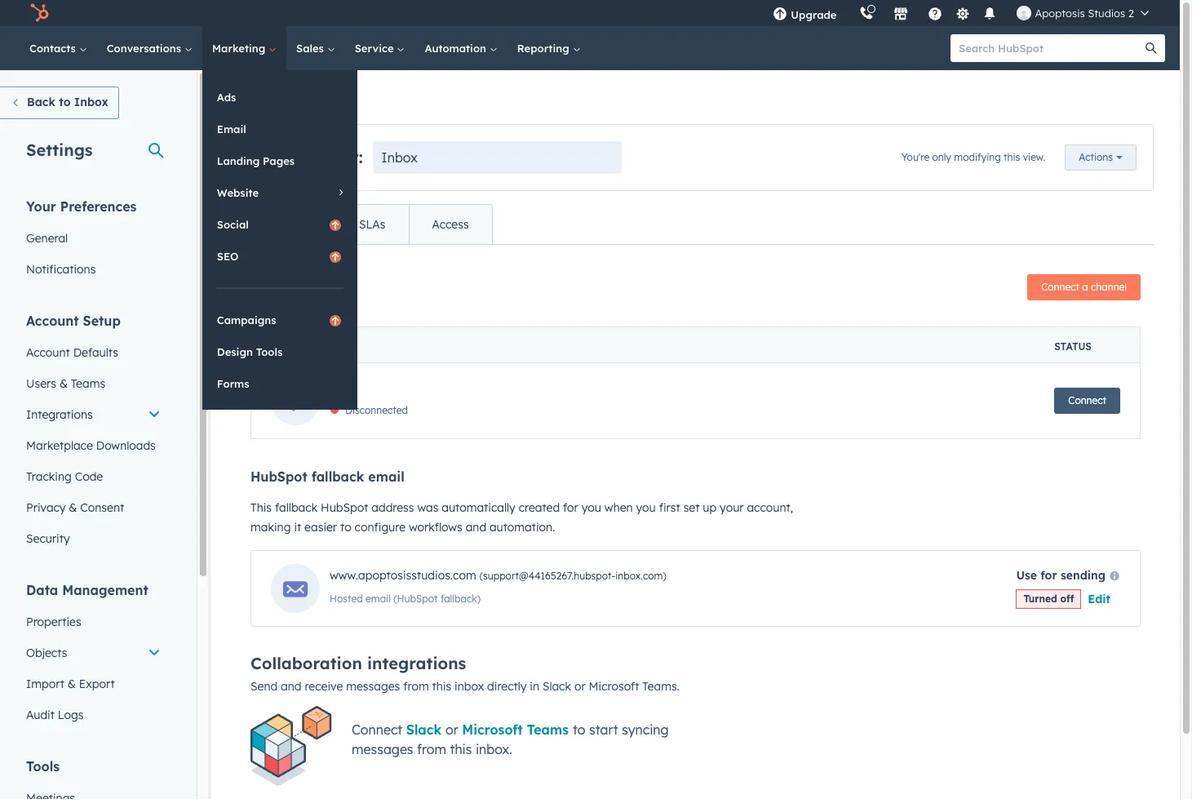 Task type: describe. For each thing, give the bounding box(es) containing it.
service link
[[345, 26, 415, 70]]

channels
[[251, 276, 325, 297]]

forms
[[217, 377, 249, 390]]

export
[[79, 677, 115, 691]]

for inside the this fallback hubspot address was automatically created for you when you first set up your account, making it easier to configure workflows and automation.
[[563, 500, 579, 515]]

campaigns link
[[202, 304, 357, 335]]

slas
[[359, 217, 386, 232]]

connect button
[[1055, 388, 1121, 414]]

your preferences
[[26, 198, 137, 215]]

campaigns
[[217, 313, 276, 327]]

integrations
[[367, 653, 466, 673]]

notifications
[[26, 262, 96, 277]]

consent
[[80, 500, 124, 515]]

defaults
[[73, 345, 118, 360]]

marketplace downloads
[[26, 438, 156, 453]]

design tools link
[[202, 336, 357, 367]]

privacy & consent link
[[16, 492, 171, 523]]

& for consent
[[69, 500, 77, 515]]

status
[[1055, 340, 1092, 353]]

account defaults
[[26, 345, 118, 360]]

inbox inside popup button
[[382, 149, 418, 166]]

tracking code
[[26, 469, 103, 484]]

menu containing apoptosis studios 2
[[762, 0, 1161, 26]]

microsoft teams link
[[462, 721, 573, 738]]

first
[[659, 500, 681, 515]]

reporting link
[[508, 26, 591, 70]]

downloads
[[96, 438, 156, 453]]

receive
[[305, 679, 343, 694]]

sales link
[[287, 26, 345, 70]]

notifications image
[[983, 7, 998, 22]]

code
[[75, 469, 103, 484]]

service
[[355, 42, 397, 55]]

you're only modifying this view.
[[902, 151, 1046, 163]]

marketing link
[[202, 26, 287, 70]]

calling icon button
[[853, 2, 881, 24]]

tab list containing slas
[[238, 204, 493, 245]]

hubspot inside the this fallback hubspot address was automatically created for you when you first set up your account, making it easier to configure workflows and automation.
[[321, 500, 368, 515]]

seo
[[217, 250, 239, 263]]

collaboration
[[251, 653, 362, 673]]

objects
[[26, 646, 67, 660]]

general link
[[16, 223, 171, 254]]

privacy & consent
[[26, 500, 124, 515]]

account,
[[747, 500, 793, 515]]

teams inside account setup element
[[71, 376, 105, 391]]

0 horizontal spatial tools
[[26, 758, 60, 775]]

account for account defaults
[[26, 345, 70, 360]]

audit logs link
[[16, 700, 171, 731]]

logs
[[58, 708, 84, 722]]

connect for connect
[[1069, 394, 1107, 406]]

only
[[933, 151, 952, 163]]

edit
[[1088, 592, 1111, 606]]

making
[[251, 520, 291, 535]]

a
[[1083, 281, 1089, 293]]

microsoft inside connect slack or microsoft teams to start syncing messages from this inbox.
[[462, 721, 523, 738]]

reporting
[[517, 42, 573, 55]]

privacy
[[26, 500, 66, 515]]

general
[[26, 231, 68, 246]]

or inside collaboration integrations send and receive messages from this inbox directly in slack or microsoft teams.
[[575, 679, 586, 694]]

messages inside collaboration integrations send and receive messages from this inbox directly in slack or microsoft teams.
[[346, 679, 400, 694]]

preferences
[[60, 198, 137, 215]]

1 vertical spatial email
[[366, 593, 391, 605]]

account setup
[[26, 313, 121, 329]]

search image
[[1146, 42, 1157, 54]]

send
[[251, 679, 278, 694]]

0 vertical spatial hubspot
[[251, 469, 308, 485]]

hosted
[[330, 593, 363, 605]]

access
[[432, 217, 469, 232]]

microsoft inside collaboration integrations send and receive messages from this inbox directly in slack or microsoft teams.
[[589, 679, 639, 694]]

hosted email (hubspot fallback)
[[330, 593, 481, 605]]

marketplace downloads link
[[16, 430, 171, 461]]

settings
[[26, 140, 93, 160]]

slas link
[[335, 205, 409, 244]]

calling icon image
[[860, 7, 875, 21]]

conversations
[[107, 42, 184, 55]]

and inside the this fallback hubspot address was automatically created for you when you first set up your account, making it easier to configure workflows and automation.
[[466, 520, 487, 535]]

teams inside connect slack or microsoft teams to start syncing messages from this inbox.
[[527, 721, 569, 738]]

import & export
[[26, 677, 115, 691]]

ads
[[217, 91, 236, 104]]

& for teams
[[59, 376, 68, 391]]

connect a channel button
[[1028, 274, 1141, 300]]

tara schultz image
[[1017, 6, 1032, 20]]

website
[[217, 186, 259, 199]]

back to inbox
[[27, 95, 108, 109]]

upgrade
[[791, 8, 837, 21]]

upgrade image
[[773, 7, 788, 22]]

settings image
[[956, 7, 970, 22]]

contacts
[[29, 42, 79, 55]]

automation.
[[490, 520, 555, 535]]

email link
[[202, 113, 357, 144]]

marketplaces button
[[884, 0, 919, 26]]

was
[[417, 500, 439, 515]]

access link
[[409, 205, 492, 244]]

setup
[[83, 313, 121, 329]]

help image
[[928, 7, 943, 22]]

automation
[[425, 42, 490, 55]]

0 horizontal spatial to
[[59, 95, 71, 109]]

when
[[605, 500, 633, 515]]

start
[[589, 721, 618, 738]]

and inside collaboration integrations send and receive messages from this inbox directly in slack or microsoft teams.
[[281, 679, 302, 694]]

inbox button
[[373, 141, 622, 174]]

directly
[[487, 679, 527, 694]]

connect for connect slack or microsoft teams to start syncing messages from this inbox.
[[352, 721, 403, 738]]

it
[[294, 520, 301, 535]]

1 horizontal spatial for
[[1041, 568, 1058, 583]]

data management
[[26, 582, 148, 598]]

2 you from the left
[[636, 500, 656, 515]]

properties link
[[16, 606, 171, 637]]

(support@44165267.hubspot-
[[480, 570, 616, 582]]

marketplace
[[26, 438, 93, 453]]



Task type: vqa. For each thing, say whether or not it's contained in the screenshot.
Messages inside the Collaboration integrations Send and receive messages from this inbox directly in Slack or Microsoft Teams.
yes



Task type: locate. For each thing, give the bounding box(es) containing it.
connect slack or microsoft teams to start syncing messages from this inbox.
[[352, 721, 669, 757]]

this inside collaboration integrations send and receive messages from this inbox directly in slack or microsoft teams.
[[432, 679, 452, 694]]

turned off
[[1024, 593, 1074, 605]]

tab list
[[238, 204, 493, 245]]

import
[[26, 677, 64, 691]]

2 account from the top
[[26, 345, 70, 360]]

turned
[[1024, 593, 1058, 605]]

1 horizontal spatial inbox
[[382, 149, 418, 166]]

email
[[368, 469, 405, 485], [366, 593, 391, 605]]

teams down "in"
[[527, 721, 569, 738]]

menu item
[[848, 0, 852, 26]]

slack right "in"
[[543, 679, 571, 694]]

design
[[217, 345, 253, 358]]

1 vertical spatial or
[[446, 721, 459, 738]]

to right easier
[[340, 520, 352, 535]]

you left first
[[636, 500, 656, 515]]

and
[[466, 520, 487, 535], [281, 679, 302, 694]]

or down the inbox
[[446, 721, 459, 738]]

apoptosis
[[1035, 7, 1085, 20]]

0 vertical spatial this
[[1004, 151, 1021, 163]]

import & export link
[[16, 669, 171, 700]]

2 horizontal spatial to
[[573, 721, 586, 738]]

or inside connect slack or microsoft teams to start syncing messages from this inbox.
[[446, 721, 459, 738]]

collaboration integrations send and receive messages from this inbox directly in slack or microsoft teams.
[[251, 653, 680, 694]]

objects button
[[16, 637, 171, 669]]

hubspot image
[[29, 3, 49, 23]]

0 vertical spatial slack
[[543, 679, 571, 694]]

1 vertical spatial from
[[417, 741, 446, 757]]

1 vertical spatial slack
[[406, 721, 442, 738]]

& inside 'link'
[[68, 677, 76, 691]]

2 vertical spatial connect
[[352, 721, 403, 738]]

to left start
[[573, 721, 586, 738]]

2
[[1129, 7, 1135, 20]]

menu
[[762, 0, 1161, 26]]

microsoft up inbox.
[[462, 721, 523, 738]]

settings link
[[953, 4, 973, 22]]

you left 'when'
[[582, 500, 602, 515]]

and down the 'automatically'
[[466, 520, 487, 535]]

0 horizontal spatial teams
[[71, 376, 105, 391]]

0 vertical spatial microsoft
[[589, 679, 639, 694]]

0 horizontal spatial for
[[563, 500, 579, 515]]

for right created at the bottom of the page
[[563, 500, 579, 515]]

website link
[[202, 177, 357, 208]]

fallback for email
[[312, 469, 364, 485]]

0 vertical spatial or
[[575, 679, 586, 694]]

1 horizontal spatial slack
[[543, 679, 571, 694]]

off
[[1061, 593, 1074, 605]]

0 horizontal spatial or
[[446, 721, 459, 738]]

landing
[[217, 154, 260, 167]]

0 vertical spatial messages
[[346, 679, 400, 694]]

& left "export"
[[68, 677, 76, 691]]

1 vertical spatial teams
[[527, 721, 569, 738]]

microsoft up start
[[589, 679, 639, 694]]

1 vertical spatial messages
[[352, 741, 413, 757]]

1 horizontal spatial microsoft
[[589, 679, 639, 694]]

1 vertical spatial hubspot
[[321, 500, 368, 515]]

from down slack link
[[417, 741, 446, 757]]

automatically
[[442, 500, 516, 515]]

1 horizontal spatial to
[[340, 520, 352, 535]]

from inside connect slack or microsoft teams to start syncing messages from this inbox.
[[417, 741, 446, 757]]

& for export
[[68, 677, 76, 691]]

easier
[[305, 520, 337, 535]]

pages
[[263, 154, 295, 167]]

channels banner
[[251, 269, 1141, 300]]

0 vertical spatial account
[[26, 313, 79, 329]]

slack inside connect slack or microsoft teams to start syncing messages from this inbox.
[[406, 721, 442, 738]]

and right send
[[281, 679, 302, 694]]

chat
[[330, 388, 355, 402]]

0 horizontal spatial hubspot
[[251, 469, 308, 485]]

edit button
[[1088, 589, 1111, 609]]

2 vertical spatial to
[[573, 721, 586, 738]]

1 vertical spatial &
[[69, 500, 77, 515]]

connect down status
[[1069, 394, 1107, 406]]

address
[[372, 500, 414, 515]]

&
[[59, 376, 68, 391], [69, 500, 77, 515], [68, 677, 76, 691]]

account setup element
[[16, 312, 171, 554]]

automation link
[[415, 26, 508, 70]]

teams down account defaults link
[[71, 376, 105, 391]]

current
[[255, 147, 316, 167]]

0 vertical spatial inbox
[[74, 95, 108, 109]]

from inside collaboration integrations send and receive messages from this inbox directly in slack or microsoft teams.
[[403, 679, 429, 694]]

fallback)
[[441, 593, 481, 605]]

notifications link
[[16, 254, 171, 285]]

0 vertical spatial for
[[563, 500, 579, 515]]

0 horizontal spatial inbox
[[74, 95, 108, 109]]

connect for connect a channel
[[1042, 281, 1080, 293]]

from down integrations
[[403, 679, 429, 694]]

Search HubSpot search field
[[951, 34, 1151, 62]]

tools down the audit at the bottom of the page
[[26, 758, 60, 775]]

this fallback hubspot address was automatically created for you when you first set up your account, making it easier to configure workflows and automation.
[[251, 500, 793, 535]]

account for account setup
[[26, 313, 79, 329]]

your
[[26, 198, 56, 215]]

1 vertical spatial and
[[281, 679, 302, 694]]

0 vertical spatial to
[[59, 95, 71, 109]]

email up address
[[368, 469, 405, 485]]

inbox.com)
[[616, 570, 667, 582]]

1 horizontal spatial hubspot
[[321, 500, 368, 515]]

connect
[[1042, 281, 1080, 293], [1069, 394, 1107, 406], [352, 721, 403, 738]]

to inside connect slack or microsoft teams to start syncing messages from this inbox.
[[573, 721, 586, 738]]

0 vertical spatial &
[[59, 376, 68, 391]]

for
[[563, 500, 579, 515], [1041, 568, 1058, 583]]

email right hosted
[[366, 593, 391, 605]]

1 horizontal spatial you
[[636, 500, 656, 515]]

syncing
[[622, 721, 669, 738]]

1 vertical spatial tools
[[26, 758, 60, 775]]

account up account defaults
[[26, 313, 79, 329]]

hubspot up easier
[[321, 500, 368, 515]]

or right "in"
[[575, 679, 586, 694]]

0 horizontal spatial you
[[582, 500, 602, 515]]

1 vertical spatial connect
[[1069, 394, 1107, 406]]

disconnected
[[345, 404, 408, 416]]

messages inside connect slack or microsoft teams to start syncing messages from this inbox.
[[352, 741, 413, 757]]

(hubspot
[[394, 593, 438, 605]]

1 vertical spatial to
[[340, 520, 352, 535]]

1 horizontal spatial teams
[[527, 721, 569, 738]]

tools up the forms link at top
[[256, 345, 283, 358]]

this left inbox.
[[450, 741, 472, 757]]

1 vertical spatial account
[[26, 345, 70, 360]]

apoptosis studios 2 button
[[1008, 0, 1159, 26]]

social link
[[202, 209, 357, 240]]

fallback up it
[[275, 500, 318, 515]]

to right back at the top of the page
[[59, 95, 71, 109]]

this left the inbox
[[432, 679, 452, 694]]

0 vertical spatial teams
[[71, 376, 105, 391]]

1 account from the top
[[26, 313, 79, 329]]

www.apoptosisstudios.com (support@44165267.hubspot-inbox.com)
[[330, 568, 667, 583]]

actions button
[[1065, 144, 1137, 171]]

0 vertical spatial and
[[466, 520, 487, 535]]

social
[[217, 218, 249, 231]]

inbox.
[[476, 741, 512, 757]]

messages right receive
[[346, 679, 400, 694]]

connect inside connect button
[[1069, 394, 1107, 406]]

connect inside connect a channel button
[[1042, 281, 1080, 293]]

0 horizontal spatial and
[[281, 679, 302, 694]]

fallback up easier
[[312, 469, 364, 485]]

forms link
[[202, 368, 357, 399]]

configure
[[355, 520, 406, 535]]

2 vertical spatial &
[[68, 677, 76, 691]]

data management element
[[16, 581, 171, 731]]

contacts link
[[20, 26, 97, 70]]

account up the "users"
[[26, 345, 70, 360]]

0 vertical spatial connect
[[1042, 281, 1080, 293]]

use for sending
[[1017, 568, 1106, 583]]

inbox right view:
[[382, 149, 418, 166]]

slack inside collaboration integrations send and receive messages from this inbox directly in slack or microsoft teams.
[[543, 679, 571, 694]]

messages down slack link
[[352, 741, 413, 757]]

account inside account defaults link
[[26, 345, 70, 360]]

connect left slack link
[[352, 721, 403, 738]]

connect left a
[[1042, 281, 1080, 293]]

& right the "users"
[[59, 376, 68, 391]]

1 vertical spatial microsoft
[[462, 721, 523, 738]]

your
[[720, 500, 744, 515]]

security link
[[16, 523, 171, 554]]

tools element
[[16, 757, 171, 799]]

actions
[[1079, 151, 1113, 163]]

current view:
[[255, 147, 363, 167]]

hubspot up the this
[[251, 469, 308, 485]]

your preferences element
[[16, 198, 171, 285]]

sales
[[296, 42, 327, 55]]

& right "privacy"
[[69, 500, 77, 515]]

account
[[26, 313, 79, 329], [26, 345, 70, 360]]

microsoft
[[589, 679, 639, 694], [462, 721, 523, 738]]

0 vertical spatial fallback
[[312, 469, 364, 485]]

this
[[1004, 151, 1021, 163], [432, 679, 452, 694], [450, 741, 472, 757]]

marketplaces image
[[894, 7, 909, 22]]

landing pages
[[217, 154, 295, 167]]

0 horizontal spatial microsoft
[[462, 721, 523, 738]]

for right use
[[1041, 568, 1058, 583]]

inbox right back at the top of the page
[[74, 95, 108, 109]]

fallback inside the this fallback hubspot address was automatically created for you when you first set up your account, making it easier to configure workflows and automation.
[[275, 500, 318, 515]]

1 vertical spatial fallback
[[275, 500, 318, 515]]

slack down integrations
[[406, 721, 442, 738]]

set
[[684, 500, 700, 515]]

fallback for hubspot
[[275, 500, 318, 515]]

users & teams
[[26, 376, 105, 391]]

security
[[26, 531, 70, 546]]

1 vertical spatial this
[[432, 679, 452, 694]]

notifications button
[[977, 0, 1004, 26]]

ads link
[[202, 82, 357, 113]]

landing pages link
[[202, 145, 357, 176]]

1 vertical spatial for
[[1041, 568, 1058, 583]]

conversations link
[[97, 26, 202, 70]]

this inside connect slack or microsoft teams to start syncing messages from this inbox.
[[450, 741, 472, 757]]

tools inside marketing menu
[[256, 345, 283, 358]]

tab panel
[[238, 244, 1154, 799]]

1 you from the left
[[582, 500, 602, 515]]

2 vertical spatial this
[[450, 741, 472, 757]]

from
[[403, 679, 429, 694], [417, 741, 446, 757]]

inbox
[[455, 679, 484, 694]]

to inside the this fallback hubspot address was automatically created for you when you first set up your account, making it easier to configure workflows and automation.
[[340, 520, 352, 535]]

0 vertical spatial email
[[368, 469, 405, 485]]

marketing
[[212, 42, 269, 55]]

marketing menu
[[202, 70, 357, 410]]

0 horizontal spatial slack
[[406, 721, 442, 738]]

audit logs
[[26, 708, 84, 722]]

1 vertical spatial inbox
[[382, 149, 418, 166]]

1 horizontal spatial and
[[466, 520, 487, 535]]

inboxes
[[238, 87, 311, 111]]

tab panel containing channels
[[238, 244, 1154, 799]]

1 horizontal spatial tools
[[256, 345, 283, 358]]

teams
[[71, 376, 105, 391], [527, 721, 569, 738]]

slack link
[[406, 721, 446, 738]]

data
[[26, 582, 58, 598]]

this left view.
[[1004, 151, 1021, 163]]

1 horizontal spatial or
[[575, 679, 586, 694]]

connect inside connect slack or microsoft teams to start syncing messages from this inbox.
[[352, 721, 403, 738]]

hubspot fallback email
[[251, 469, 405, 485]]

0 vertical spatial from
[[403, 679, 429, 694]]

0 vertical spatial tools
[[256, 345, 283, 358]]

help button
[[922, 0, 950, 26]]

integrations
[[26, 407, 93, 422]]

teams.
[[643, 679, 680, 694]]



